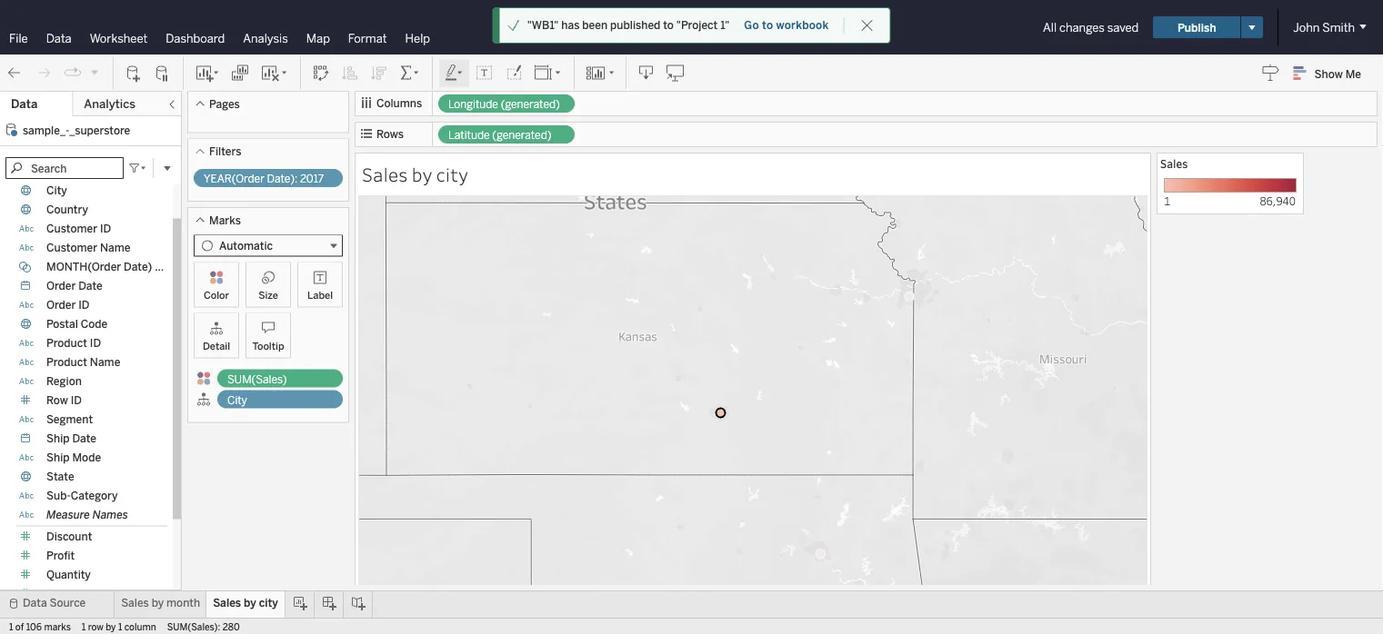 Task type: vqa. For each thing, say whether or not it's contained in the screenshot.
the bottom Name
yes



Task type: locate. For each thing, give the bounding box(es) containing it.
to left "project
[[663, 19, 674, 32]]

id up customer name
[[100, 222, 111, 236]]

order id
[[46, 299, 90, 312]]

order date
[[46, 280, 103, 293]]

marks
[[44, 622, 71, 633]]

all changes saved
[[1043, 20, 1139, 35]]

pause auto updates image
[[154, 64, 172, 82]]

0 horizontal spatial sales by city
[[213, 597, 278, 610]]

0 horizontal spatial city
[[46, 184, 67, 197]]

john smith
[[1294, 20, 1355, 35]]

measure
[[46, 509, 90, 522]]

ship
[[46, 432, 70, 446], [46, 452, 70, 465]]

data source
[[23, 597, 86, 610]]

code
[[81, 318, 107, 331]]

(generated) down "format workbook" image
[[501, 98, 560, 111]]

automatic button
[[194, 235, 343, 257]]

undo image
[[5, 64, 24, 82]]

new data source image
[[125, 64, 143, 82]]

me
[[1346, 67, 1362, 80]]

0 vertical spatial customer
[[46, 222, 97, 236]]

sales by city down rows
[[362, 162, 468, 187]]

zoom in (double-click) image
[[370, 246, 390, 266]]

city up the country in the top of the page
[[46, 184, 67, 197]]

order up postal
[[46, 299, 76, 312]]

show/hide cards image
[[586, 64, 615, 82]]

1"
[[721, 19, 730, 32]]

show me button
[[1286, 59, 1378, 87]]

product up region
[[46, 356, 87, 369]]

name
[[100, 241, 131, 255], [90, 356, 120, 369]]

0 vertical spatial order
[[46, 280, 76, 293]]

1 vertical spatial ship
[[46, 452, 70, 465]]

names
[[93, 509, 128, 522]]

open and edit this workbook in tableau desktop image
[[667, 64, 685, 82]]

wb1
[[711, 19, 742, 36]]

city
[[46, 184, 67, 197], [227, 394, 247, 407]]

sales by city
[[362, 162, 468, 187], [213, 597, 278, 610]]

1 horizontal spatial to
[[762, 19, 773, 32]]

1 ship from the top
[[46, 432, 70, 446]]

product for product id
[[46, 337, 87, 350]]

name down product id
[[90, 356, 120, 369]]

date for ship date
[[72, 432, 96, 446]]

ship date
[[46, 432, 96, 446]]

1 order from the top
[[46, 280, 76, 293]]

longitude
[[448, 98, 498, 111]]

2 order from the top
[[46, 299, 76, 312]]

0 vertical spatial name
[[100, 241, 131, 255]]

ship up state
[[46, 452, 70, 465]]

1 vertical spatial sales by city
[[213, 597, 278, 610]]

id for order id
[[78, 299, 90, 312]]

2 customer from the top
[[46, 241, 97, 255]]

2 to from the left
[[762, 19, 773, 32]]

ship for ship mode
[[46, 452, 70, 465]]

id up postal code
[[78, 299, 90, 312]]

publish button
[[1154, 16, 1241, 38]]

profit
[[46, 550, 75, 563]]

sales
[[1161, 156, 1188, 171], [362, 162, 408, 187], [46, 588, 74, 601], [121, 597, 149, 610], [213, 597, 241, 610]]

data up redo icon
[[46, 31, 72, 45]]

0 horizontal spatial to
[[663, 19, 674, 32]]

0 vertical spatial city
[[436, 162, 468, 187]]

1 for 1 row by 1 column
[[82, 622, 86, 633]]

1 horizontal spatial city
[[436, 162, 468, 187]]

city down "sum(sales)"
[[227, 394, 247, 407]]

(generated)
[[501, 98, 560, 111], [492, 129, 552, 142]]

order
[[46, 280, 76, 293], [46, 299, 76, 312]]

0 horizontal spatial city
[[259, 597, 278, 610]]

size
[[258, 289, 278, 302]]

1 vertical spatial product
[[46, 356, 87, 369]]

date down month(order
[[78, 280, 103, 293]]

marks
[[209, 214, 241, 227]]

customer down 'customer id' on the left top of the page
[[46, 241, 97, 255]]

show me
[[1315, 67, 1362, 80]]

customer
[[46, 222, 97, 236], [46, 241, 97, 255]]

sales by month
[[121, 597, 200, 610]]

by right row
[[106, 622, 116, 633]]

to right go
[[762, 19, 773, 32]]

id right 'row'
[[71, 394, 82, 407]]

1
[[1164, 193, 1171, 208], [9, 622, 13, 633], [82, 622, 86, 633], [118, 622, 122, 633]]

data
[[46, 31, 72, 45], [11, 97, 37, 111], [23, 597, 47, 610]]

filters
[[209, 145, 241, 158]]

by right month
[[244, 597, 256, 610]]

1 product from the top
[[46, 337, 87, 350]]

2 ship from the top
[[46, 452, 70, 465]]

1 horizontal spatial sales by city
[[362, 162, 468, 187]]

sub-
[[46, 490, 71, 503]]

name for product name
[[90, 356, 120, 369]]

"wb1" has been published to "project 1"
[[527, 19, 730, 32]]

changes
[[1060, 20, 1105, 35]]

saved
[[1108, 20, 1139, 35]]

null color image
[[196, 372, 211, 386]]

name up month(order date) set
[[100, 241, 131, 255]]

1 vertical spatial order
[[46, 299, 76, 312]]

1 vertical spatial name
[[90, 356, 120, 369]]

(generated) down "longitude (generated)"
[[492, 129, 552, 142]]

order for order id
[[46, 299, 76, 312]]

replay animation image right redo icon
[[64, 64, 82, 82]]

sum(sales): 280
[[167, 622, 240, 633]]

replay animation image
[[64, 64, 82, 82], [89, 67, 100, 78]]

sales by city up 280
[[213, 597, 278, 610]]

id down code at left
[[90, 337, 101, 350]]

1 vertical spatial date
[[72, 432, 96, 446]]

customer for customer id
[[46, 222, 97, 236]]

1 customer from the top
[[46, 222, 97, 236]]

swap rows and columns image
[[312, 64, 330, 82]]

sort descending image
[[370, 64, 388, 82]]

order up the order id
[[46, 280, 76, 293]]

totals image
[[399, 64, 421, 82]]

city down latitude
[[436, 162, 468, 187]]

worksheet
[[90, 31, 148, 45]]

show
[[1315, 67, 1343, 80]]

ship down segment at the bottom left of page
[[46, 432, 70, 446]]

customer for customer name
[[46, 241, 97, 255]]

duplicate image
[[231, 64, 249, 82]]

0 vertical spatial product
[[46, 337, 87, 350]]

106
[[26, 622, 42, 633]]

0 vertical spatial ship
[[46, 432, 70, 446]]

product down postal
[[46, 337, 87, 350]]

date):
[[267, 172, 298, 186]]

0 vertical spatial (generated)
[[501, 98, 560, 111]]

_superstore
[[69, 124, 130, 137]]

2 product from the top
[[46, 356, 87, 369]]

file
[[9, 31, 28, 45]]

customer down the country in the top of the page
[[46, 222, 97, 236]]

sort ascending image
[[341, 64, 359, 82]]

sample_-
[[23, 124, 69, 137]]

by left month
[[152, 597, 164, 610]]

data down "undo" icon
[[11, 97, 37, 111]]

date up mode
[[72, 432, 96, 446]]

1 horizontal spatial city
[[227, 394, 247, 407]]

"project
[[677, 19, 718, 32]]

region
[[46, 375, 82, 388]]

help
[[405, 31, 430, 45]]

1 vertical spatial customer
[[46, 241, 97, 255]]

customer name
[[46, 241, 131, 255]]

1 to from the left
[[663, 19, 674, 32]]

go
[[744, 19, 759, 32]]

product name
[[46, 356, 120, 369]]

year(order date): 2017
[[204, 172, 324, 186]]

replay animation image up analytics
[[89, 67, 100, 78]]

by
[[412, 162, 432, 187], [152, 597, 164, 610], [244, 597, 256, 610], [106, 622, 116, 633]]

name for customer name
[[100, 241, 131, 255]]

1 vertical spatial (generated)
[[492, 129, 552, 142]]

data up 106
[[23, 597, 47, 610]]

of
[[15, 622, 24, 633]]

redo image
[[35, 64, 53, 82]]

detail
[[203, 340, 230, 352]]

product
[[46, 337, 87, 350], [46, 356, 87, 369]]

category
[[71, 490, 118, 503]]

0 vertical spatial date
[[78, 280, 103, 293]]

date for order date
[[78, 280, 103, 293]]

"wb1"
[[527, 19, 559, 32]]

city right month
[[259, 597, 278, 610]]

color
[[204, 289, 229, 302]]



Task type: describe. For each thing, give the bounding box(es) containing it.
1 vertical spatial city
[[227, 394, 247, 407]]

sub-category
[[46, 490, 118, 503]]

product id
[[46, 337, 101, 350]]

workbook
[[776, 19, 829, 32]]

format
[[348, 31, 387, 45]]

1 horizontal spatial replay animation image
[[89, 67, 100, 78]]

format workbook image
[[505, 64, 523, 82]]

column
[[124, 622, 156, 633]]

columns
[[377, 97, 422, 110]]

0 vertical spatial city
[[46, 184, 67, 197]]

row
[[46, 394, 68, 407]]

state
[[46, 471, 74, 484]]

1 vertical spatial city
[[259, 597, 278, 610]]

all
[[1043, 20, 1057, 35]]

publish
[[1178, 21, 1216, 34]]

rows
[[377, 128, 404, 141]]

tooltip
[[252, 340, 284, 352]]

success image
[[507, 19, 520, 32]]

analysis
[[243, 31, 288, 45]]

month(order
[[46, 261, 121, 274]]

Search text field
[[5, 157, 124, 179]]

0 vertical spatial data
[[46, 31, 72, 45]]

highlight image
[[444, 64, 465, 82]]

sample_-_superstore
[[23, 124, 130, 137]]

dashboard
[[166, 31, 225, 45]]

"wb1" has been published to "project 1" alert
[[527, 17, 730, 34]]

map element
[[358, 196, 1147, 635]]

1 for 1 of 106 marks
[[9, 622, 13, 633]]

ship for ship date
[[46, 432, 70, 446]]

customer id
[[46, 222, 111, 236]]

map
[[306, 31, 330, 45]]

id for product id
[[90, 337, 101, 350]]

source
[[50, 597, 86, 610]]

latitude (generated)
[[448, 129, 552, 142]]

by down columns
[[412, 162, 432, 187]]

product for product name
[[46, 356, 87, 369]]

discount
[[46, 531, 92, 544]]

280
[[223, 622, 240, 633]]

year(order
[[204, 172, 265, 186]]

has
[[562, 19, 580, 32]]

draft
[[671, 21, 696, 34]]

country
[[46, 203, 88, 216]]

go to workbook
[[744, 19, 829, 32]]

latitude
[[448, 129, 490, 142]]

clear sheet image
[[260, 64, 289, 82]]

zoom home image
[[370, 286, 390, 306]]

1 row by 1 column
[[82, 622, 156, 633]]

marks. press enter to open the view data window.. use arrow keys to navigate data visualization elements. image
[[358, 196, 1148, 635]]

month(order date) set
[[46, 261, 172, 274]]

to inside alert
[[663, 19, 674, 32]]

set
[[155, 261, 172, 274]]

published
[[610, 19, 661, 32]]

segment
[[46, 413, 93, 427]]

quantity
[[46, 569, 91, 582]]

fit image
[[534, 64, 563, 82]]

data guide image
[[1262, 64, 1280, 82]]

month
[[166, 597, 200, 610]]

0 vertical spatial sales by city
[[362, 162, 468, 187]]

new worksheet image
[[195, 64, 220, 82]]

null detail image
[[196, 392, 211, 407]]

0 horizontal spatial replay animation image
[[64, 64, 82, 82]]

go to workbook link
[[743, 18, 830, 33]]

longitude (generated)
[[448, 98, 560, 111]]

1 vertical spatial data
[[11, 97, 37, 111]]

2017
[[300, 172, 324, 186]]

john
[[1294, 20, 1320, 35]]

row
[[88, 622, 104, 633]]

date)
[[124, 261, 152, 274]]

(generated) for longitude (generated)
[[501, 98, 560, 111]]

pages
[[209, 97, 240, 111]]

mode
[[72, 452, 101, 465]]

smith
[[1323, 20, 1355, 35]]

postal code
[[46, 318, 107, 331]]

download image
[[638, 64, 656, 82]]

zoom out (shift+double-click) image
[[370, 266, 390, 286]]

collapse image
[[166, 99, 177, 110]]

86,940
[[1260, 193, 1296, 208]]

measure names
[[46, 509, 128, 522]]

been
[[582, 19, 608, 32]]

show mark labels image
[[476, 64, 494, 82]]

1 of 106 marks
[[9, 622, 71, 633]]

1 for 1
[[1164, 193, 1171, 208]]

2 vertical spatial data
[[23, 597, 47, 610]]

sum(sales):
[[167, 622, 220, 633]]

automatic
[[219, 239, 273, 253]]

ship mode
[[46, 452, 101, 465]]

sum(sales)
[[227, 373, 287, 386]]

id for customer id
[[100, 222, 111, 236]]

order for order date
[[46, 280, 76, 293]]

row id
[[46, 394, 82, 407]]

analytics
[[84, 97, 135, 111]]

postal
[[46, 318, 78, 331]]

label
[[307, 289, 333, 302]]

(generated) for latitude (generated)
[[492, 129, 552, 142]]

id for row id
[[71, 394, 82, 407]]



